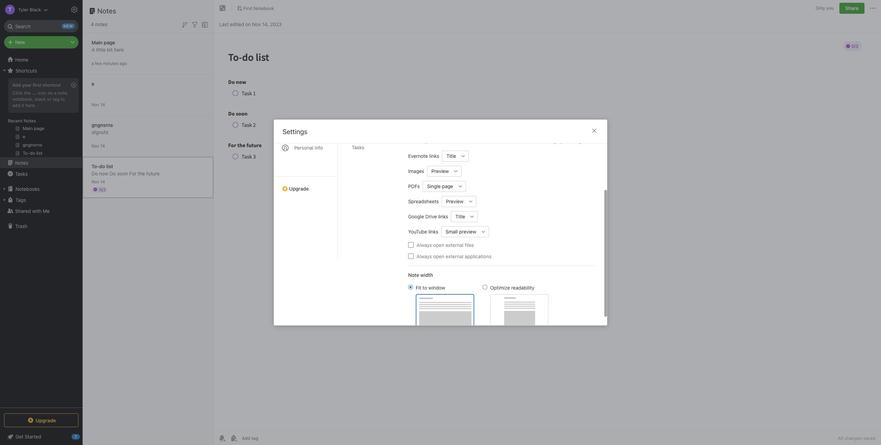 Task type: describe. For each thing, give the bounding box(es) containing it.
upgrade button inside tab list
[[274, 176, 337, 194]]

preview for images
[[431, 168, 449, 174]]

notebook
[[254, 5, 274, 11]]

all
[[838, 436, 843, 441]]

single
[[427, 183, 441, 189]]

bit
[[107, 47, 113, 52]]

Choose default view option for Google Drive links field
[[451, 211, 478, 222]]

shared with me link
[[0, 205, 82, 216]]

open for always open external applications
[[433, 253, 444, 259]]

first
[[33, 82, 41, 88]]

main page a little bit here
[[92, 39, 124, 52]]

links right drive
[[438, 214, 448, 220]]

note list element
[[83, 0, 214, 445]]

always for always open external files
[[416, 242, 432, 248]]

preview button for images
[[427, 166, 451, 177]]

main
[[92, 39, 102, 45]]

...
[[32, 90, 36, 96]]

0/3
[[99, 187, 106, 192]]

single page
[[427, 183, 453, 189]]

2 do from the left
[[110, 171, 116, 176]]

files
[[465, 242, 474, 248]]

tasks inside tab
[[352, 145, 364, 150]]

note
[[408, 272, 419, 278]]

tasks button
[[0, 168, 82, 179]]

Note Editor text field
[[214, 33, 881, 431]]

changes
[[844, 436, 862, 441]]

nov 14 for gngnsrns
[[92, 143, 105, 149]]

images
[[408, 168, 424, 174]]

notes link
[[0, 157, 82, 168]]

here.
[[25, 102, 36, 108]]

youtube links
[[408, 229, 438, 235]]

share
[[845, 5, 859, 11]]

what are my options?
[[529, 139, 576, 144]]

add your first shortcut
[[12, 82, 61, 88]]

links right evernote
[[429, 153, 439, 159]]

only
[[816, 5, 825, 11]]

notebook,
[[12, 96, 33, 102]]

Optimize readability radio
[[483, 285, 487, 290]]

a inside "note list" element
[[92, 61, 94, 66]]

small preview
[[446, 229, 476, 235]]

title for google drive links
[[455, 214, 465, 220]]

now
[[99, 171, 108, 176]]

option group containing fit to window
[[408, 284, 549, 328]]

new button
[[4, 36, 78, 49]]

open for always open external files
[[433, 242, 444, 248]]

drive
[[425, 214, 437, 220]]

choose your default views for new links and attachments.
[[408, 139, 528, 144]]

shortcuts
[[15, 68, 37, 73]]

all changes saved
[[838, 436, 876, 441]]

to-
[[92, 163, 99, 169]]

tab list containing personal info
[[274, 76, 338, 258]]

to inside icon on a note, notebook, stack or tag to add it here.
[[61, 96, 65, 102]]

Choose default view option for Images field
[[427, 166, 462, 177]]

click the ...
[[12, 90, 36, 96]]

do
[[99, 163, 105, 169]]

gngnsrns sfgnsfd
[[92, 122, 113, 135]]

pdfs
[[408, 183, 420, 189]]

tags
[[15, 197, 26, 203]]

home link
[[0, 54, 83, 65]]

what
[[529, 139, 541, 144]]

e
[[92, 81, 94, 87]]

1 horizontal spatial to
[[423, 285, 427, 291]]

my
[[550, 139, 557, 144]]

saved
[[863, 436, 876, 441]]

note width
[[408, 272, 433, 278]]

nov up 0/3
[[92, 179, 99, 184]]

4 notes
[[91, 21, 108, 27]]

your for first
[[22, 82, 32, 88]]

new
[[471, 139, 480, 144]]

Choose default view option for PDFs field
[[423, 181, 466, 192]]

recent notes
[[8, 118, 36, 124]]

shortcuts button
[[0, 65, 82, 76]]

expand tags image
[[2, 197, 7, 203]]

add
[[12, 82, 21, 88]]

shared with me
[[15, 208, 50, 214]]

last
[[219, 21, 229, 27]]

Choose default view option for Evernote links field
[[442, 151, 469, 162]]

links down drive
[[428, 229, 438, 235]]

4
[[91, 21, 94, 27]]

evernote
[[408, 153, 428, 159]]

icon
[[38, 90, 46, 96]]

for
[[129, 171, 136, 176]]

tag
[[53, 96, 59, 102]]

or
[[47, 96, 51, 102]]

Always open external applications checkbox
[[408, 254, 414, 259]]

title button for google drive links
[[451, 211, 467, 222]]

small
[[446, 229, 458, 235]]

width
[[420, 272, 433, 278]]

on inside icon on a note, notebook, stack or tag to add it here.
[[48, 90, 53, 96]]

upgrade for the upgrade popup button in tab list
[[289, 186, 309, 192]]

14,
[[262, 21, 269, 27]]

google
[[408, 214, 424, 220]]

3 14 from the top
[[100, 179, 105, 184]]

soon
[[117, 171, 128, 176]]



Task type: vqa. For each thing, say whether or not it's contained in the screenshot.
Add Tag field
no



Task type: locate. For each thing, give the bounding box(es) containing it.
title inside the choose default view option for evernote links field
[[446, 153, 456, 159]]

0 vertical spatial the
[[24, 90, 31, 96]]

always
[[416, 242, 432, 248], [416, 253, 432, 259]]

notes inside "note list" element
[[97, 7, 116, 15]]

open up always open external applications
[[433, 242, 444, 248]]

your up click the ... at the left top
[[22, 82, 32, 88]]

a
[[92, 47, 95, 52]]

1 do from the left
[[92, 171, 98, 176]]

nov 14 up 0/3
[[92, 179, 105, 184]]

Fit to window radio
[[408, 285, 413, 290]]

nov 14 for e
[[92, 102, 105, 107]]

to-do list do now do soon for the future
[[92, 163, 160, 176]]

2 external from the top
[[446, 253, 463, 259]]

external for files
[[446, 242, 463, 248]]

evernote links
[[408, 153, 439, 159]]

title button up preview field
[[442, 151, 458, 162]]

0 horizontal spatial the
[[24, 90, 31, 96]]

it
[[22, 102, 24, 108]]

14 up gngnsrns
[[100, 102, 105, 107]]

notes up tasks button
[[15, 160, 28, 166]]

0 horizontal spatial tasks
[[15, 171, 28, 177]]

1 horizontal spatial upgrade
[[289, 186, 309, 192]]

0 horizontal spatial a
[[54, 90, 57, 96]]

first notebook button
[[235, 3, 276, 13]]

1 horizontal spatial your
[[425, 139, 434, 144]]

0 horizontal spatial upgrade button
[[4, 414, 78, 427]]

for
[[464, 139, 470, 144]]

nov left 14,
[[252, 21, 261, 27]]

on right edited
[[245, 21, 251, 27]]

expand notebooks image
[[2, 186, 7, 192]]

0 vertical spatial title
[[446, 153, 456, 159]]

trash
[[15, 223, 27, 229]]

1 vertical spatial preview button
[[442, 196, 465, 207]]

notes right recent at the left
[[24, 118, 36, 124]]

1 horizontal spatial the
[[138, 171, 145, 176]]

last edited on nov 14, 2023
[[219, 21, 282, 27]]

preview button down choose default view option for pdfs "field"
[[442, 196, 465, 207]]

window
[[428, 285, 445, 291]]

spreadsheets
[[408, 199, 439, 204]]

Choose default view option for Spreadsheets field
[[442, 196, 476, 207]]

icon on a note, notebook, stack or tag to add it here.
[[12, 90, 68, 108]]

to right "fit"
[[423, 285, 427, 291]]

tree
[[0, 54, 83, 408]]

2 open from the top
[[433, 253, 444, 259]]

nov 14 up gngnsrns
[[92, 102, 105, 107]]

0 vertical spatial tasks
[[352, 145, 364, 150]]

page for single
[[442, 183, 453, 189]]

1 horizontal spatial do
[[110, 171, 116, 176]]

14
[[100, 102, 105, 107], [100, 143, 105, 149], [100, 179, 105, 184]]

0 vertical spatial title button
[[442, 151, 458, 162]]

options?
[[558, 139, 576, 144]]

preview up the choose default view option for google drive links field
[[446, 199, 463, 204]]

always open external files
[[416, 242, 474, 248]]

None search field
[[9, 20, 74, 32]]

2 vertical spatial 14
[[100, 179, 105, 184]]

open
[[433, 242, 444, 248], [433, 253, 444, 259]]

here
[[114, 47, 124, 52]]

a inside icon on a note, notebook, stack or tag to add it here.
[[54, 90, 57, 96]]

0 horizontal spatial do
[[92, 171, 98, 176]]

option group
[[408, 284, 549, 328]]

readability
[[511, 285, 534, 291]]

0 horizontal spatial page
[[104, 39, 115, 45]]

default
[[436, 139, 450, 144]]

title button for evernote links
[[442, 151, 458, 162]]

small preview button
[[441, 226, 478, 237]]

1 vertical spatial notes
[[24, 118, 36, 124]]

1 vertical spatial nov 14
[[92, 143, 105, 149]]

google drive links
[[408, 214, 448, 220]]

group containing add your first shortcut
[[0, 76, 82, 160]]

14 for e
[[100, 102, 105, 107]]

1 external from the top
[[446, 242, 463, 248]]

few
[[95, 61, 102, 66]]

1 vertical spatial a
[[54, 90, 57, 96]]

nov down sfgnsfd
[[92, 143, 99, 149]]

with
[[32, 208, 41, 214]]

upgrade for bottom the upgrade popup button
[[36, 418, 56, 424]]

title for evernote links
[[446, 153, 456, 159]]

settings image
[[70, 6, 78, 14]]

the
[[24, 90, 31, 96], [138, 171, 145, 176]]

do down list on the top left of page
[[110, 171, 116, 176]]

0 vertical spatial external
[[446, 242, 463, 248]]

home
[[15, 57, 28, 62]]

2023
[[270, 21, 282, 27]]

external up always open external applications
[[446, 242, 463, 248]]

attachments.
[[501, 139, 528, 144]]

shortcut
[[43, 82, 61, 88]]

2 always from the top
[[416, 253, 432, 259]]

do
[[92, 171, 98, 176], [110, 171, 116, 176]]

a left few
[[92, 61, 94, 66]]

are
[[542, 139, 549, 144]]

0 vertical spatial open
[[433, 242, 444, 248]]

nov inside note window "element"
[[252, 21, 261, 27]]

note window element
[[214, 0, 881, 445]]

the inside to-do list do now do soon for the future
[[138, 171, 145, 176]]

2 vertical spatial nov 14
[[92, 179, 105, 184]]

14 down sfgnsfd
[[100, 143, 105, 149]]

to down the note,
[[61, 96, 65, 102]]

your for default
[[425, 139, 434, 144]]

page
[[104, 39, 115, 45], [442, 183, 453, 189]]

0 vertical spatial on
[[245, 21, 251, 27]]

single page button
[[423, 181, 455, 192]]

nov down e
[[92, 102, 99, 107]]

tags button
[[0, 194, 82, 205]]

0 vertical spatial a
[[92, 61, 94, 66]]

0 horizontal spatial your
[[22, 82, 32, 88]]

title down 'views'
[[446, 153, 456, 159]]

preview
[[459, 229, 476, 235]]

14 up 0/3
[[100, 179, 105, 184]]

a up tag
[[54, 90, 57, 96]]

minutes
[[103, 61, 119, 66]]

2 nov 14 from the top
[[92, 143, 105, 149]]

the left ...
[[24, 90, 31, 96]]

on inside note window "element"
[[245, 21, 251, 27]]

1 vertical spatial on
[[48, 90, 53, 96]]

fit to window
[[416, 285, 445, 291]]

only you
[[816, 5, 834, 11]]

notes up notes
[[97, 7, 116, 15]]

little
[[96, 47, 106, 52]]

do down to-
[[92, 171, 98, 176]]

Search text field
[[9, 20, 74, 32]]

page inside main page a little bit here
[[104, 39, 115, 45]]

you
[[826, 5, 834, 11]]

trash link
[[0, 221, 82, 232]]

notes
[[97, 7, 116, 15], [24, 118, 36, 124], [15, 160, 28, 166]]

0 horizontal spatial upgrade
[[36, 418, 56, 424]]

always right always open external files checkbox
[[416, 242, 432, 248]]

Always open external files checkbox
[[408, 242, 414, 248]]

1 vertical spatial external
[[446, 253, 463, 259]]

title up small preview button
[[455, 214, 465, 220]]

1 vertical spatial page
[[442, 183, 453, 189]]

first notebook
[[243, 5, 274, 11]]

0 vertical spatial 14
[[100, 102, 105, 107]]

tab list
[[274, 76, 338, 258]]

upgrade inside tab list
[[289, 186, 309, 192]]

0 vertical spatial to
[[61, 96, 65, 102]]

Choose default view option for YouTube links field
[[441, 226, 489, 237]]

links
[[481, 139, 491, 144], [429, 153, 439, 159], [438, 214, 448, 220], [428, 229, 438, 235]]

personal
[[294, 145, 313, 151]]

0 horizontal spatial to
[[61, 96, 65, 102]]

0 vertical spatial always
[[416, 242, 432, 248]]

external down the always open external files
[[446, 253, 463, 259]]

preview button up single page 'button' at the top of the page
[[427, 166, 451, 177]]

tasks tab
[[346, 142, 397, 153]]

share button
[[839, 3, 865, 14]]

views
[[451, 139, 463, 144]]

list
[[106, 163, 113, 169]]

page inside 'button'
[[442, 183, 453, 189]]

1 nov 14 from the top
[[92, 102, 105, 107]]

add a reminder image
[[218, 434, 226, 443]]

1 vertical spatial open
[[433, 253, 444, 259]]

14 for gngnsrns
[[100, 143, 105, 149]]

1 vertical spatial upgrade
[[36, 418, 56, 424]]

1 horizontal spatial page
[[442, 183, 453, 189]]

open down the always open external files
[[433, 253, 444, 259]]

1 14 from the top
[[100, 102, 105, 107]]

preview button
[[427, 166, 451, 177], [442, 196, 465, 207]]

2 vertical spatial notes
[[15, 160, 28, 166]]

1 vertical spatial preview
[[446, 199, 463, 204]]

links left and
[[481, 139, 491, 144]]

youtube
[[408, 229, 427, 235]]

page up bit
[[104, 39, 115, 45]]

0 horizontal spatial on
[[48, 90, 53, 96]]

to
[[61, 96, 65, 102], [423, 285, 427, 291]]

page for main
[[104, 39, 115, 45]]

0 vertical spatial page
[[104, 39, 115, 45]]

3 nov 14 from the top
[[92, 179, 105, 184]]

sfgnsfd
[[92, 129, 108, 135]]

fit
[[416, 285, 421, 291]]

the right the for
[[138, 171, 145, 176]]

preview up single page
[[431, 168, 449, 174]]

shared
[[15, 208, 31, 214]]

your left default
[[425, 139, 434, 144]]

1 vertical spatial the
[[138, 171, 145, 176]]

0 vertical spatial your
[[22, 82, 32, 88]]

me
[[43, 208, 50, 214]]

1 horizontal spatial on
[[245, 21, 251, 27]]

always right the always open external applications checkbox
[[416, 253, 432, 259]]

note,
[[58, 90, 68, 96]]

notebooks
[[15, 186, 40, 192]]

choose
[[408, 139, 424, 144]]

your
[[22, 82, 32, 88], [425, 139, 434, 144]]

0 vertical spatial upgrade
[[289, 186, 309, 192]]

and
[[492, 139, 500, 144]]

info
[[315, 145, 323, 151]]

click
[[12, 90, 23, 96]]

0 vertical spatial preview button
[[427, 166, 451, 177]]

preview button for spreadsheets
[[442, 196, 465, 207]]

0 vertical spatial preview
[[431, 168, 449, 174]]

a few minutes ago
[[92, 61, 127, 66]]

gngnsrns
[[92, 122, 113, 128]]

0 vertical spatial nov 14
[[92, 102, 105, 107]]

1 vertical spatial 14
[[100, 143, 105, 149]]

ago
[[120, 61, 127, 66]]

page right single
[[442, 183, 453, 189]]

title button down preview field on the top of page
[[451, 211, 467, 222]]

stack
[[35, 96, 46, 102]]

edited
[[230, 21, 244, 27]]

1 open from the top
[[433, 242, 444, 248]]

personal info
[[294, 145, 323, 151]]

expand note image
[[219, 4, 227, 12]]

always open external applications
[[416, 253, 492, 259]]

tree containing home
[[0, 54, 83, 408]]

on up or
[[48, 90, 53, 96]]

group
[[0, 76, 82, 160]]

always for always open external applications
[[416, 253, 432, 259]]

1 vertical spatial to
[[423, 285, 427, 291]]

title inside the choose default view option for google drive links field
[[455, 214, 465, 220]]

add tag image
[[230, 434, 238, 443]]

preview for spreadsheets
[[446, 199, 463, 204]]

applications
[[465, 253, 492, 259]]

settings
[[283, 128, 307, 136]]

1 always from the top
[[416, 242, 432, 248]]

1 vertical spatial tasks
[[15, 171, 28, 177]]

close image
[[590, 127, 599, 135]]

1 vertical spatial title button
[[451, 211, 467, 222]]

tasks inside button
[[15, 171, 28, 177]]

1 horizontal spatial a
[[92, 61, 94, 66]]

2 14 from the top
[[100, 143, 105, 149]]

nov 14 down sfgnsfd
[[92, 143, 105, 149]]

external for applications
[[446, 253, 463, 259]]

recent
[[8, 118, 22, 124]]

1 vertical spatial your
[[425, 139, 434, 144]]

1 vertical spatial title
[[455, 214, 465, 220]]

1 vertical spatial always
[[416, 253, 432, 259]]

a
[[92, 61, 94, 66], [54, 90, 57, 96]]

notebooks link
[[0, 183, 82, 194]]

notes
[[95, 21, 108, 27]]

0 vertical spatial notes
[[97, 7, 116, 15]]

title
[[446, 153, 456, 159], [455, 214, 465, 220]]

1 horizontal spatial tasks
[[352, 145, 364, 150]]

1 horizontal spatial upgrade button
[[274, 176, 337, 194]]

external
[[446, 242, 463, 248], [446, 253, 463, 259]]

0 vertical spatial upgrade button
[[274, 176, 337, 194]]

1 vertical spatial upgrade button
[[4, 414, 78, 427]]



